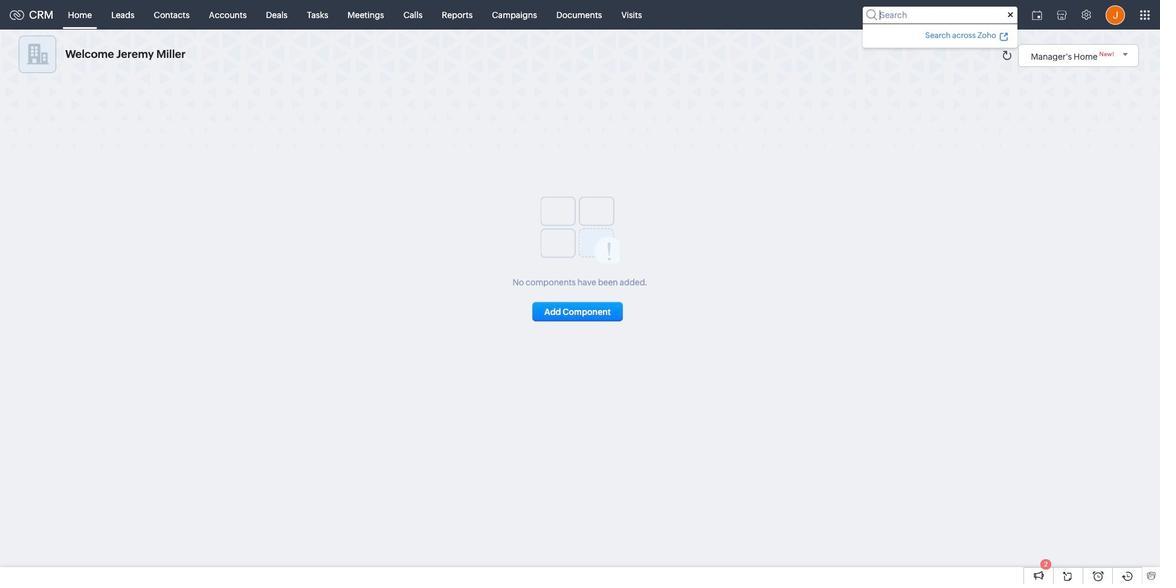 Task type: locate. For each thing, give the bounding box(es) containing it.
profile element
[[1099, 0, 1132, 29]]

create menu image
[[1002, 8, 1018, 22]]

Search field
[[863, 6, 1018, 23]]



Task type: describe. For each thing, give the bounding box(es) containing it.
logo image
[[10, 10, 24, 20]]

profile image
[[1106, 5, 1125, 24]]

calendar image
[[1032, 10, 1042, 20]]

create menu element
[[995, 0, 1025, 29]]



Task type: vqa. For each thing, say whether or not it's contained in the screenshot.
the Profile icon at the right top
yes



